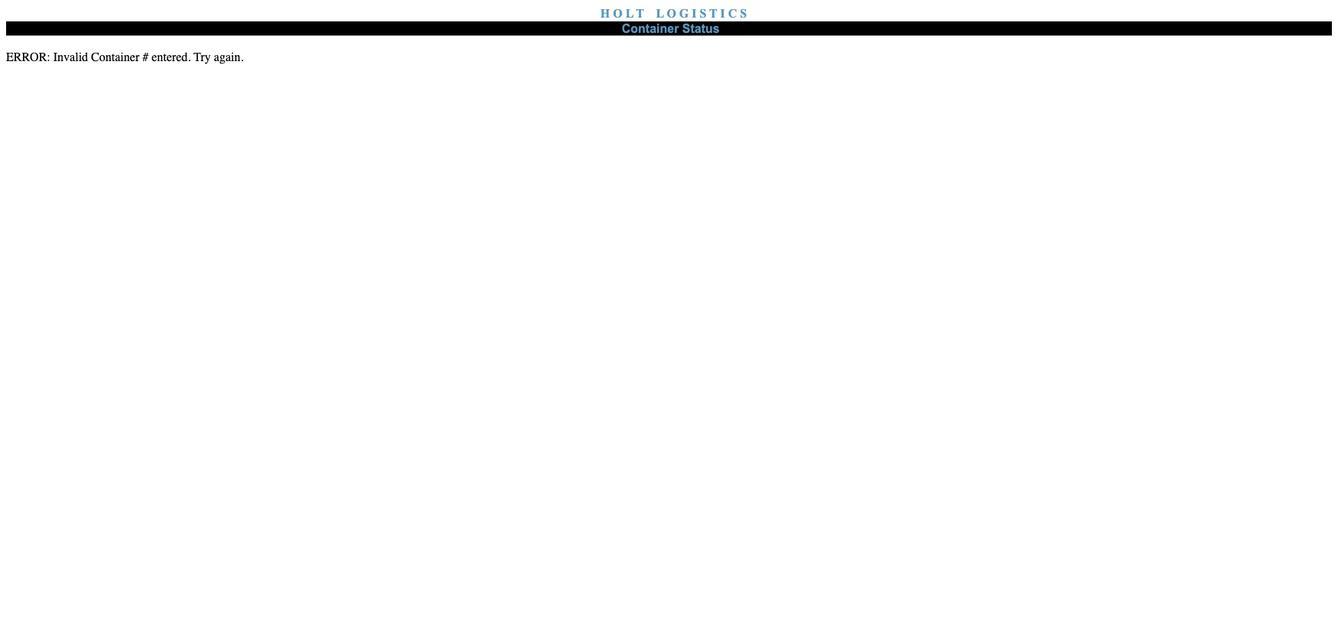 Task type: vqa. For each thing, say whether or not it's contained in the screenshot.
S to the right
yes



Task type: locate. For each thing, give the bounding box(es) containing it.
container left #
[[91, 50, 139, 64]]

o left l
[[613, 6, 623, 20]]

2 s from the left
[[740, 6, 747, 20]]

s left t
[[700, 6, 706, 20]]

1 horizontal spatial o
[[667, 6, 676, 20]]

1 s from the left
[[700, 6, 706, 20]]

l
[[626, 6, 633, 20]]

container
[[622, 21, 679, 35], [91, 50, 139, 64]]

1 horizontal spatial s
[[740, 6, 747, 20]]

0 vertical spatial container
[[622, 21, 679, 35]]

0 horizontal spatial s
[[700, 6, 706, 20]]

s
[[700, 6, 706, 20], [740, 6, 747, 20]]

error: invalid container # entered.  try again.
[[6, 50, 243, 64]]

s right c
[[740, 6, 747, 20]]

0 horizontal spatial o
[[613, 6, 623, 20]]

container down t    l on the top left of the page
[[622, 21, 679, 35]]

o
[[613, 6, 623, 20], [667, 6, 676, 20]]

i right g on the right of the page
[[692, 6, 697, 20]]

again.
[[214, 50, 243, 64]]

try
[[194, 50, 211, 64]]

1 horizontal spatial container
[[622, 21, 679, 35]]

0 horizontal spatial container
[[91, 50, 139, 64]]

1 o from the left
[[613, 6, 623, 20]]

#
[[142, 50, 149, 64]]

i right t
[[720, 6, 725, 20]]

1 i from the left
[[692, 6, 697, 20]]

1 horizontal spatial i
[[720, 6, 725, 20]]

t
[[709, 6, 717, 20]]

o left g on the right of the page
[[667, 6, 676, 20]]

i
[[692, 6, 697, 20], [720, 6, 725, 20]]

h
[[600, 6, 610, 20]]

0 horizontal spatial i
[[692, 6, 697, 20]]

container inside h          o l t    l o g i s t i c s container          status
[[622, 21, 679, 35]]



Task type: describe. For each thing, give the bounding box(es) containing it.
c
[[728, 6, 737, 20]]

t    l
[[636, 6, 664, 20]]

error:
[[6, 50, 50, 64]]

entered.
[[152, 50, 191, 64]]

2 i from the left
[[720, 6, 725, 20]]

2 o from the left
[[667, 6, 676, 20]]

status
[[682, 21, 720, 35]]

h          o l t    l o g i s t i c s container          status
[[600, 6, 747, 35]]

g
[[679, 6, 689, 20]]

1 vertical spatial container
[[91, 50, 139, 64]]

invalid
[[53, 50, 88, 64]]



